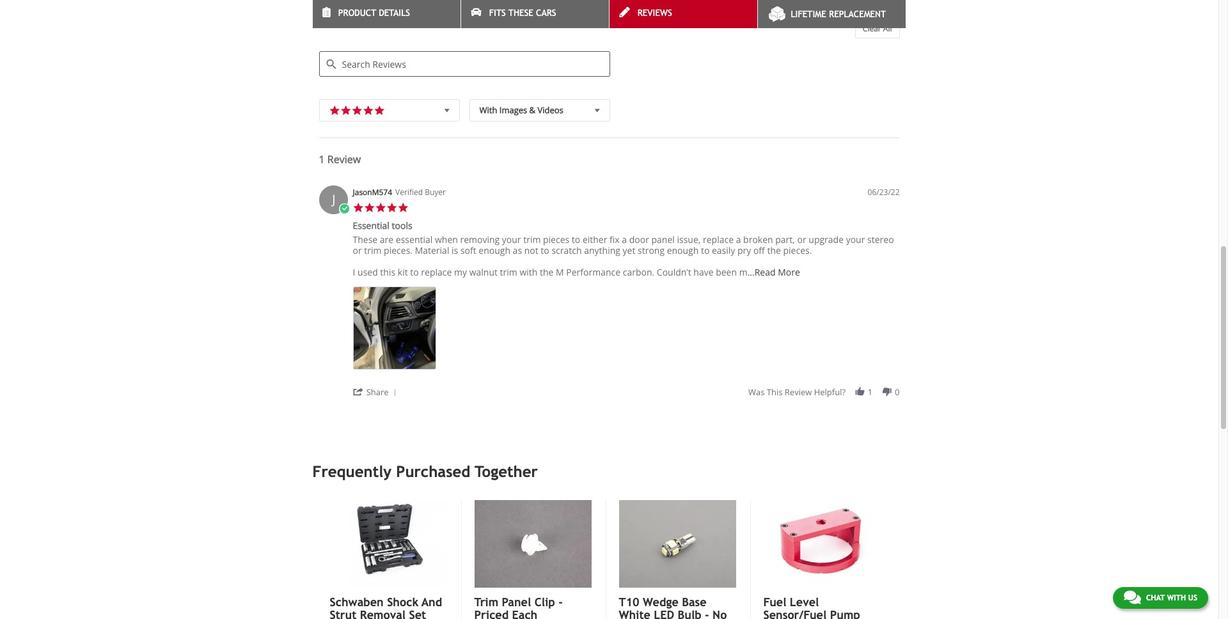 Task type: vqa. For each thing, say whether or not it's contained in the screenshot.
Essential tools
yes



Task type: describe. For each thing, give the bounding box(es) containing it.
have
[[694, 266, 714, 278]]

more
[[778, 266, 800, 278]]

schwaben
[[330, 596, 384, 609]]

2 horizontal spatial trim
[[523, 233, 541, 245]]

1 for 1
[[868, 386, 873, 398]]

...read more button
[[748, 266, 800, 278]]

2 enough from the left
[[667, 244, 699, 256]]

my
[[454, 266, 467, 278]]

clear all button
[[855, 19, 900, 38]]

all
[[884, 23, 892, 34]]

trim panel clip - priced each image
[[474, 500, 592, 588]]

clip
[[535, 596, 555, 609]]

trim
[[474, 596, 499, 609]]

clear
[[863, 23, 882, 34]]

m
[[556, 266, 564, 278]]

wedge
[[643, 596, 679, 609]]

schwaben shock and strut removal set image
[[330, 500, 447, 588]]

06/23/22
[[868, 187, 900, 198]]

upgrade
[[809, 233, 844, 245]]

with images & videos
[[480, 104, 564, 116]]

material
[[415, 244, 449, 256]]

down triangle image
[[441, 104, 453, 117]]

reviews link
[[609, 0, 757, 28]]

as
[[513, 244, 522, 256]]

been
[[716, 266, 737, 278]]

product details link
[[313, 0, 460, 28]]

and
[[422, 596, 442, 609]]

share image
[[353, 386, 364, 397]]

frequently purchased together
[[313, 462, 538, 480]]

off
[[754, 244, 765, 256]]

set
[[409, 608, 426, 619]]

issue,
[[677, 233, 701, 245]]

product
[[338, 8, 376, 18]]

videos
[[538, 104, 564, 116]]

share
[[366, 386, 389, 398]]

tools
[[392, 219, 412, 231]]

buyer
[[425, 187, 446, 198]]

magnifying glass image
[[327, 60, 336, 69]]

0 horizontal spatial trim
[[364, 244, 382, 256]]

&
[[530, 104, 536, 116]]

Rating Filter field
[[319, 99, 460, 122]]

anything
[[584, 244, 621, 256]]

shock
[[387, 596, 419, 609]]

fix
[[610, 233, 620, 245]]

chat with us link
[[1113, 587, 1209, 609]]

strut
[[330, 608, 357, 619]]

filter reviews
[[319, 17, 384, 31]]

essential tools heading
[[353, 219, 412, 234]]

t10 wedge base white led bulb - n
[[619, 596, 727, 619]]

soft
[[461, 244, 477, 256]]

1 for 1 review
[[319, 152, 325, 166]]

to left easily
[[701, 244, 710, 256]]

panel
[[502, 596, 531, 609]]

filter
[[319, 17, 343, 31]]

images
[[500, 104, 527, 116]]

scratch
[[552, 244, 582, 256]]

2 a from the left
[[736, 233, 741, 245]]

pry
[[738, 244, 751, 256]]

to left either
[[572, 233, 581, 245]]

2 your from the left
[[846, 233, 865, 245]]

1 review
[[319, 152, 361, 166]]

fits these cars
[[489, 8, 556, 18]]

1 vertical spatial this
[[767, 386, 783, 398]]

0 horizontal spatial with
[[520, 266, 538, 278]]

fuel level sensor/fuel pump lock ring tool image
[[764, 500, 881, 588]]

2 pieces. from the left
[[783, 244, 812, 256]]

not
[[524, 244, 539, 256]]

helpful?
[[814, 386, 846, 398]]

frequently
[[313, 462, 392, 480]]

lifetime
[[791, 9, 827, 19]]

used
[[358, 266, 378, 278]]

review date 06/23/22 element
[[868, 187, 900, 198]]

vote down review by jasonm574 on 23 jun 2022 image
[[882, 386, 893, 397]]

door
[[629, 233, 649, 245]]

i
[[353, 266, 355, 278]]

led
[[654, 608, 674, 619]]

essential
[[353, 219, 390, 231]]

t10 wedge base white led bulb - no collar - canbus - priced each image
[[619, 500, 736, 588]]

replacement
[[829, 9, 886, 19]]

verified
[[395, 187, 423, 198]]

removal
[[360, 608, 406, 619]]

fuel level sensor/fuel pum link
[[764, 596, 881, 619]]

together
[[475, 462, 538, 480]]

us
[[1189, 594, 1198, 603]]



Task type: locate. For each thing, give the bounding box(es) containing it.
- right bulb
[[705, 608, 709, 619]]

with down not
[[520, 266, 538, 278]]

0 vertical spatial with
[[520, 266, 538, 278]]

trim panel clip - priced each link
[[474, 596, 592, 619]]

product details
[[338, 8, 410, 18]]

1 horizontal spatial this
[[767, 386, 783, 398]]

0 horizontal spatial replace
[[421, 266, 452, 278]]

with
[[520, 266, 538, 278], [1167, 594, 1186, 603]]

1 left review
[[319, 152, 325, 166]]

a
[[622, 233, 627, 245], [736, 233, 741, 245]]

with left us
[[1167, 594, 1186, 603]]

pieces. up kit
[[384, 244, 413, 256]]

sensor/fuel
[[764, 608, 827, 619]]

stereo
[[868, 233, 894, 245]]

trim right the as
[[523, 233, 541, 245]]

the right the "off"
[[767, 244, 781, 256]]

essential tools
[[353, 219, 412, 231]]

j
[[332, 191, 336, 208]]

review
[[327, 152, 361, 166]]

i used this kit to replace my walnut trim with the m performance carbon. couldn't have been m ...read more
[[353, 266, 800, 278]]

schwaben shock and strut removal set
[[330, 596, 442, 619]]

removing
[[460, 233, 500, 245]]

0 horizontal spatial your
[[502, 233, 521, 245]]

to right kit
[[410, 266, 419, 278]]

group
[[749, 386, 900, 398]]

0 horizontal spatial the
[[540, 266, 554, 278]]

fuel level sensor/fuel pum
[[764, 596, 861, 619]]

these down 'essential'
[[353, 233, 378, 245]]

walnut
[[469, 266, 498, 278]]

filter reviews heading
[[319, 17, 900, 42]]

these right fits
[[509, 8, 534, 18]]

0 horizontal spatial these
[[353, 233, 378, 245]]

verified buyer heading
[[395, 187, 446, 198]]

priced
[[474, 608, 509, 619]]

1 vertical spatial replace
[[421, 266, 452, 278]]

reviews inside heading
[[346, 17, 384, 31]]

comments image
[[1124, 590, 1141, 605]]

share button
[[353, 386, 401, 398]]

to right not
[[541, 244, 549, 256]]

0 horizontal spatial reviews
[[346, 17, 384, 31]]

1 right vote up review by jasonm574 on 23 jun 2022 icon
[[868, 386, 873, 398]]

replace
[[703, 233, 734, 245], [421, 266, 452, 278]]

enough up "couldn't"
[[667, 244, 699, 256]]

strong
[[638, 244, 665, 256]]

carbon.
[[623, 266, 655, 278]]

couldn't
[[657, 266, 691, 278]]

1 enough from the left
[[479, 244, 511, 256]]

replace left pry
[[703, 233, 734, 245]]

chat
[[1147, 594, 1165, 603]]

clear all
[[863, 23, 892, 34]]

a right fix
[[622, 233, 627, 245]]

enough left the as
[[479, 244, 511, 256]]

trim up used
[[364, 244, 382, 256]]

...read
[[748, 266, 776, 278]]

1 horizontal spatial the
[[767, 244, 781, 256]]

0 vertical spatial replace
[[703, 233, 734, 245]]

pieces.
[[384, 244, 413, 256], [783, 244, 812, 256]]

a right easily
[[736, 233, 741, 245]]

your
[[502, 233, 521, 245], [846, 233, 865, 245]]

these
[[509, 8, 534, 18], [353, 233, 378, 245]]

jasonm574 verified buyer
[[353, 187, 446, 198]]

fits
[[489, 8, 506, 18]]

replace down material
[[421, 266, 452, 278]]

1 vertical spatial these
[[353, 233, 378, 245]]

was this review helpful?
[[749, 386, 846, 398]]

1 horizontal spatial pieces.
[[783, 244, 812, 256]]

star image
[[329, 103, 340, 116], [340, 103, 352, 116], [352, 103, 363, 116], [353, 202, 364, 213], [364, 202, 375, 213], [386, 202, 398, 213]]

0 horizontal spatial enough
[[479, 244, 511, 256]]

chat with us
[[1147, 594, 1198, 603]]

panel
[[652, 233, 675, 245]]

kit
[[398, 266, 408, 278]]

the left m
[[540, 266, 554, 278]]

-
[[559, 596, 563, 609], [705, 608, 709, 619]]

- inside "trim panel clip - priced each"
[[559, 596, 563, 609]]

bulb
[[678, 608, 702, 619]]

- inside t10 wedge base white led bulb - n
[[705, 608, 709, 619]]

these are essential when removing your trim pieces to either fix a door panel issue, replace a broken part, or upgrade your stereo or trim pieces. material is soft enough as not to scratch anything yet strong enough to easily pry off the pieces.
[[353, 233, 894, 256]]

0 vertical spatial 1
[[319, 152, 325, 166]]

jasonm574
[[353, 187, 392, 198]]

fits these cars link
[[461, 0, 609, 28]]

Images & Videos Filter field
[[469, 99, 610, 122]]

each
[[512, 608, 538, 619]]

fuel
[[764, 596, 787, 609]]

this
[[380, 266, 396, 278], [767, 386, 783, 398]]

or up i
[[353, 244, 362, 256]]

1 horizontal spatial or
[[798, 233, 807, 245]]

0 horizontal spatial a
[[622, 233, 627, 245]]

the inside these are essential when removing your trim pieces to either fix a door panel issue, replace a broken part, or upgrade your stereo or trim pieces. material is soft enough as not to scratch anything yet strong enough to easily pry off the pieces.
[[767, 244, 781, 256]]

0 horizontal spatial -
[[559, 596, 563, 609]]

level
[[790, 596, 819, 609]]

trim down the as
[[500, 266, 518, 278]]

1 horizontal spatial 1
[[868, 386, 873, 398]]

1 horizontal spatial replace
[[703, 233, 734, 245]]

0 horizontal spatial or
[[353, 244, 362, 256]]

easily
[[712, 244, 735, 256]]

1
[[319, 152, 325, 166], [868, 386, 873, 398]]

1 horizontal spatial your
[[846, 233, 865, 245]]

0 horizontal spatial 1
[[319, 152, 325, 166]]

0 horizontal spatial this
[[380, 266, 396, 278]]

part,
[[776, 233, 795, 245]]

1 vertical spatial with
[[1167, 594, 1186, 603]]

1 horizontal spatial these
[[509, 8, 534, 18]]

pieces. up more
[[783, 244, 812, 256]]

either
[[583, 233, 608, 245]]

Search Reviews search field
[[319, 51, 610, 77]]

your left stereo
[[846, 233, 865, 245]]

seperator image
[[391, 389, 399, 396]]

pieces
[[543, 233, 570, 245]]

t10 wedge base white led bulb - n link
[[619, 596, 736, 619]]

1 horizontal spatial enough
[[667, 244, 699, 256]]

yet
[[623, 244, 636, 256]]

reviews
[[638, 8, 672, 18], [346, 17, 384, 31]]

this right was
[[767, 386, 783, 398]]

1 vertical spatial the
[[540, 266, 554, 278]]

with
[[480, 104, 497, 116]]

purchased
[[396, 462, 470, 480]]

these inside these are essential when removing your trim pieces to either fix a door panel issue, replace a broken part, or upgrade your stereo or trim pieces. material is soft enough as not to scratch anything yet strong enough to easily pry off the pieces.
[[353, 233, 378, 245]]

are
[[380, 233, 394, 245]]

or right part,
[[798, 233, 807, 245]]

1 your from the left
[[502, 233, 521, 245]]

0 vertical spatial these
[[509, 8, 534, 18]]

cars
[[536, 8, 556, 18]]

list item
[[353, 286, 436, 370]]

0 vertical spatial the
[[767, 244, 781, 256]]

group containing was this review helpful?
[[749, 386, 900, 398]]

schwaben shock and strut removal set link
[[330, 596, 447, 619]]

0 horizontal spatial pieces.
[[384, 244, 413, 256]]

t10
[[619, 596, 640, 609]]

1 horizontal spatial with
[[1167, 594, 1186, 603]]

was
[[749, 386, 765, 398]]

1 horizontal spatial -
[[705, 608, 709, 619]]

base
[[682, 596, 707, 609]]

1 pieces. from the left
[[384, 244, 413, 256]]

details
[[379, 8, 410, 18]]

1 horizontal spatial trim
[[500, 266, 518, 278]]

star image
[[363, 103, 374, 116], [374, 103, 385, 116], [375, 202, 386, 213], [398, 202, 409, 213]]

essential
[[396, 233, 433, 245]]

1 horizontal spatial a
[[736, 233, 741, 245]]

vote up review by jasonm574 on 23 jun 2022 image
[[855, 386, 866, 397]]

1 horizontal spatial reviews
[[638, 8, 672, 18]]

1 vertical spatial 1
[[868, 386, 873, 398]]

0
[[895, 386, 900, 398]]

0 vertical spatial this
[[380, 266, 396, 278]]

- right clip
[[559, 596, 563, 609]]

performance
[[566, 266, 621, 278]]

m
[[739, 266, 748, 278]]

1 a from the left
[[622, 233, 627, 245]]

replace inside these are essential when removing your trim pieces to either fix a door panel issue, replace a broken part, or upgrade your stereo or trim pieces. material is soft enough as not to scratch anything yet strong enough to easily pry off the pieces.
[[703, 233, 734, 245]]

lifetime replacement link
[[758, 0, 906, 28]]

your left not
[[502, 233, 521, 245]]

this left kit
[[380, 266, 396, 278]]

lifetime replacement
[[791, 9, 886, 19]]

circle checkmark image
[[339, 204, 350, 215]]

image of review by jasonm574 on 23 jun 2022 number 1 image
[[353, 286, 436, 370]]

down triangle image
[[592, 104, 603, 117]]

broken
[[744, 233, 773, 245]]



